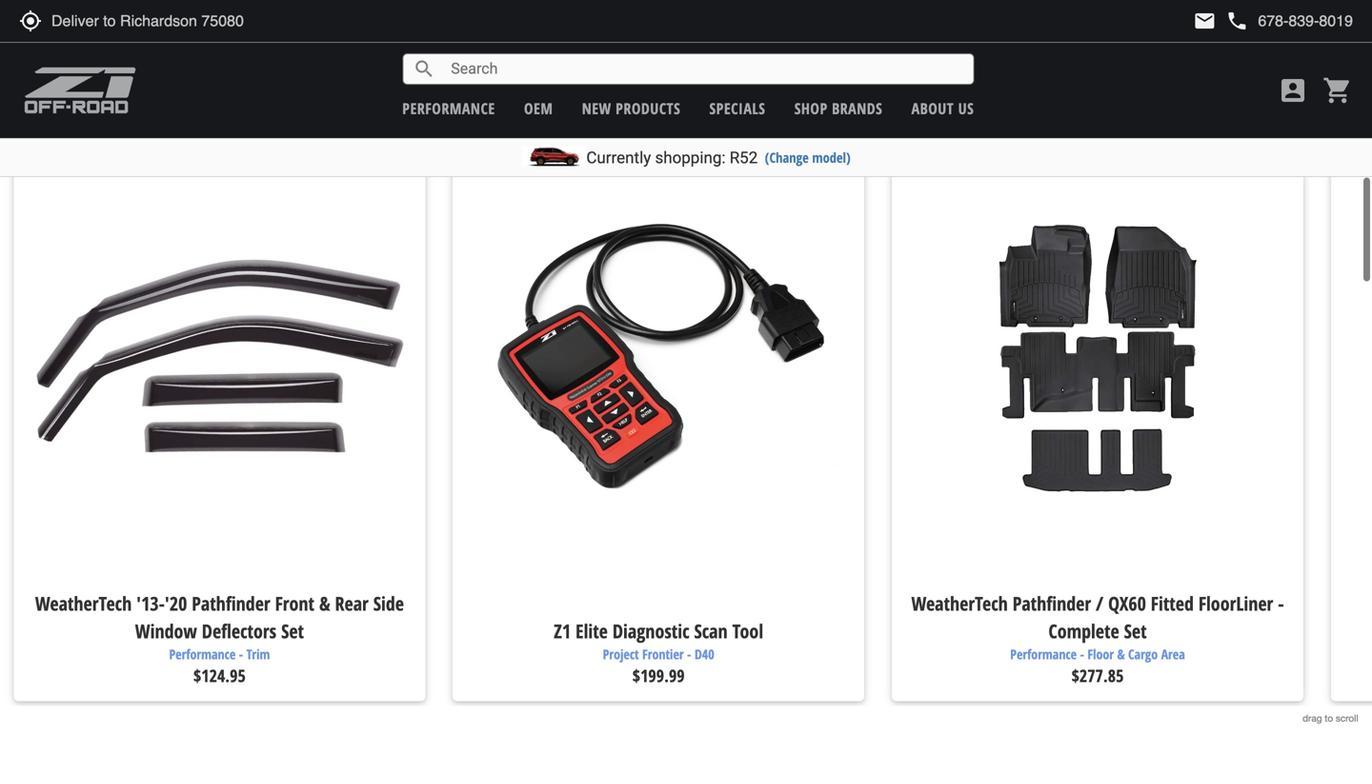 Task type: describe. For each thing, give the bounding box(es) containing it.
/
[[1096, 591, 1104, 617]]

us
[[958, 98, 974, 119]]

front
[[275, 591, 315, 617]]

$277.85
[[1072, 665, 1124, 688]]

set inside weathertech pathfinder / qx60 fitted floorliner - complete set performance - floor & cargo area $277.85
[[1124, 618, 1147, 645]]

project frontier - d40 link
[[466, 645, 851, 664]]

shop
[[795, 98, 828, 119]]

complete
[[1049, 618, 1120, 645]]

mail phone
[[1194, 10, 1249, 32]]

performance - floor & cargo area link
[[905, 645, 1290, 664]]

account_box
[[1278, 75, 1309, 106]]

deflectors
[[202, 618, 277, 645]]

- inside weathertech '13-'20 pathfinder front & rear side window deflectors set performance - trim $124.95
[[239, 646, 243, 664]]

weathertech '13-'20 pathfinder front & rear side window deflectors set performance - trim $124.95
[[35, 591, 404, 688]]

trim
[[246, 646, 270, 664]]

(change model) link
[[765, 148, 851, 167]]

set inside weathertech '13-'20 pathfinder front & rear side window deflectors set performance - trim $124.95
[[281, 618, 304, 645]]

weathertech for weathertech '13-'20 pathfinder front & rear side window deflectors set
[[35, 591, 132, 617]]

& inside weathertech '13-'20 pathfinder front & rear side window deflectors set performance - trim $124.95
[[319, 591, 330, 617]]

'13-
[[136, 591, 165, 617]]

about us
[[912, 98, 974, 119]]

frontier
[[642, 646, 684, 664]]

my_location
[[19, 10, 42, 32]]

- inside 'z1 elite diagnostic scan tool project frontier - d40 $199.99'
[[687, 646, 691, 664]]

win this truck shop now to get automatically entered image
[[0, 0, 1372, 27]]

qx60
[[1108, 591, 1146, 617]]

brands
[[832, 98, 883, 119]]

shop brands link
[[795, 98, 883, 119]]

z1 motorsports logo image
[[24, 67, 137, 114]]

performance
[[402, 98, 495, 119]]

to
[[1325, 713, 1333, 724]]

search
[[413, 58, 436, 81]]

shop brands
[[795, 98, 883, 119]]

- left floor at the right bottom of the page
[[1080, 646, 1085, 664]]

account_box link
[[1273, 75, 1313, 106]]

oem
[[524, 98, 553, 119]]

model)
[[812, 148, 851, 167]]

weathertech for weathertech pathfinder / qx60 fitted floorliner - complete set
[[912, 591, 1008, 617]]

new products
[[582, 98, 681, 119]]

mail
[[1194, 10, 1216, 32]]



Task type: vqa. For each thing, say whether or not it's contained in the screenshot.
lamp to the top
no



Task type: locate. For each thing, give the bounding box(es) containing it.
z1 for z1 elite diagnostic scan tool project frontier - d40 $199.99
[[554, 618, 571, 645]]

- right floorliner
[[1278, 591, 1284, 617]]

area
[[1161, 646, 1185, 664]]

1 horizontal spatial performance
[[1010, 646, 1077, 664]]

2 set from the left
[[1124, 618, 1147, 645]]

diagnostic
[[613, 618, 690, 645]]

2 weathertech from the left
[[912, 591, 1008, 617]]

weathertech inside weathertech pathfinder / qx60 fitted floorliner - complete set performance - floor & cargo area $277.85
[[912, 591, 1008, 617]]

1 horizontal spatial z1
[[554, 618, 571, 645]]

phone link
[[1226, 10, 1353, 32]]

tool
[[733, 618, 763, 645]]

1 set from the left
[[281, 618, 304, 645]]

set
[[281, 618, 304, 645], [1124, 618, 1147, 645]]

(change
[[765, 148, 809, 167]]

0 horizontal spatial pathfinder
[[192, 591, 270, 617]]

pathfinder up complete
[[1013, 591, 1091, 617]]

- left trim
[[239, 646, 243, 664]]

1 weathertech from the left
[[35, 591, 132, 617]]

&
[[319, 591, 330, 617], [1117, 646, 1125, 664]]

specials
[[710, 98, 766, 119]]

1 performance from the left
[[169, 646, 236, 664]]

project
[[603, 646, 639, 664]]

z1 inside 'z1 elite diagnostic scan tool project frontier - d40 $199.99'
[[554, 618, 571, 645]]

weathertech
[[35, 591, 132, 617], [912, 591, 1008, 617]]

rear
[[335, 591, 369, 617]]

d40
[[695, 646, 715, 664]]

z1 favorites
[[19, 69, 162, 110]]

set up cargo
[[1124, 618, 1147, 645]]

0 horizontal spatial performance
[[169, 646, 236, 664]]

drag to scroll
[[1303, 713, 1359, 724]]

z1 elite diagnostic scan tool project frontier - d40 $199.99
[[554, 618, 763, 688]]

z1 left elite
[[554, 618, 571, 645]]

$124.95
[[193, 665, 246, 688]]

side
[[373, 591, 404, 617]]

favorites
[[54, 69, 162, 110]]

z1 for z1 favorites
[[19, 69, 46, 110]]

fitted
[[1151, 591, 1194, 617]]

0 vertical spatial z1
[[19, 69, 46, 110]]

currently shopping: r52 (change model)
[[586, 148, 851, 167]]

new products link
[[582, 98, 681, 119]]

2 pathfinder from the left
[[1013, 591, 1091, 617]]

products
[[616, 98, 681, 119]]

1 pathfinder from the left
[[192, 591, 270, 617]]

floorliner
[[1199, 591, 1274, 617]]

pathfinder up deflectors
[[192, 591, 270, 617]]

pathfinder inside weathertech '13-'20 pathfinder front & rear side window deflectors set performance - trim $124.95
[[192, 591, 270, 617]]

$199.99
[[633, 665, 685, 688]]

specials link
[[710, 98, 766, 119]]

about
[[912, 98, 954, 119]]

drag
[[1303, 713, 1322, 724]]

shopping_cart link
[[1318, 75, 1353, 106]]

performance inside weathertech '13-'20 pathfinder front & rear side window deflectors set performance - trim $124.95
[[169, 646, 236, 664]]

elite
[[576, 618, 608, 645]]

-
[[1278, 591, 1284, 617], [239, 646, 243, 664], [687, 646, 691, 664], [1080, 646, 1085, 664]]

phone
[[1226, 10, 1249, 32]]

mail link
[[1194, 10, 1216, 32]]

weathertech inside weathertech '13-'20 pathfinder front & rear side window deflectors set performance - trim $124.95
[[35, 591, 132, 617]]

pathfinder
[[192, 591, 270, 617], [1013, 591, 1091, 617]]

floor
[[1088, 646, 1114, 664]]

scroll
[[1336, 713, 1359, 724]]

performance - trim link
[[27, 645, 412, 664]]

1 horizontal spatial weathertech
[[912, 591, 1008, 617]]

performance inside weathertech pathfinder / qx60 fitted floorliner - complete set performance - floor & cargo area $277.85
[[1010, 646, 1077, 664]]

& inside weathertech pathfinder / qx60 fitted floorliner - complete set performance - floor & cargo area $277.85
[[1117, 646, 1125, 664]]

pathfinder inside weathertech pathfinder / qx60 fitted floorliner - complete set performance - floor & cargo area $277.85
[[1013, 591, 1091, 617]]

scan
[[694, 618, 728, 645]]

& left 'rear'
[[319, 591, 330, 617]]

1 horizontal spatial &
[[1117, 646, 1125, 664]]

about us link
[[912, 98, 974, 119]]

currently
[[586, 148, 651, 167]]

2 performance from the left
[[1010, 646, 1077, 664]]

performance link
[[402, 98, 495, 119]]

shopping:
[[655, 148, 726, 167]]

performance down complete
[[1010, 646, 1077, 664]]

1 horizontal spatial pathfinder
[[1013, 591, 1091, 617]]

z1
[[19, 69, 46, 110], [554, 618, 571, 645]]

& right floor at the right bottom of the page
[[1117, 646, 1125, 664]]

performance
[[169, 646, 236, 664], [1010, 646, 1077, 664]]

cargo
[[1128, 646, 1158, 664]]

set down front
[[281, 618, 304, 645]]

shopping_cart
[[1323, 75, 1353, 106]]

0 horizontal spatial set
[[281, 618, 304, 645]]

1 vertical spatial z1
[[554, 618, 571, 645]]

window
[[135, 618, 197, 645]]

- left d40
[[687, 646, 691, 664]]

0 horizontal spatial weathertech
[[35, 591, 132, 617]]

1 horizontal spatial set
[[1124, 618, 1147, 645]]

oem link
[[524, 98, 553, 119]]

r52
[[730, 148, 758, 167]]

z1 down my_location
[[19, 69, 46, 110]]

new
[[582, 98, 612, 119]]

performance up $124.95
[[169, 646, 236, 664]]

Search search field
[[436, 54, 973, 84]]

weathertech pathfinder / qx60 fitted floorliner - complete set performance - floor & cargo area $277.85
[[912, 591, 1284, 688]]

0 horizontal spatial z1
[[19, 69, 46, 110]]

'20
[[165, 591, 187, 617]]

0 vertical spatial &
[[319, 591, 330, 617]]

1 vertical spatial &
[[1117, 646, 1125, 664]]

0 horizontal spatial &
[[319, 591, 330, 617]]



